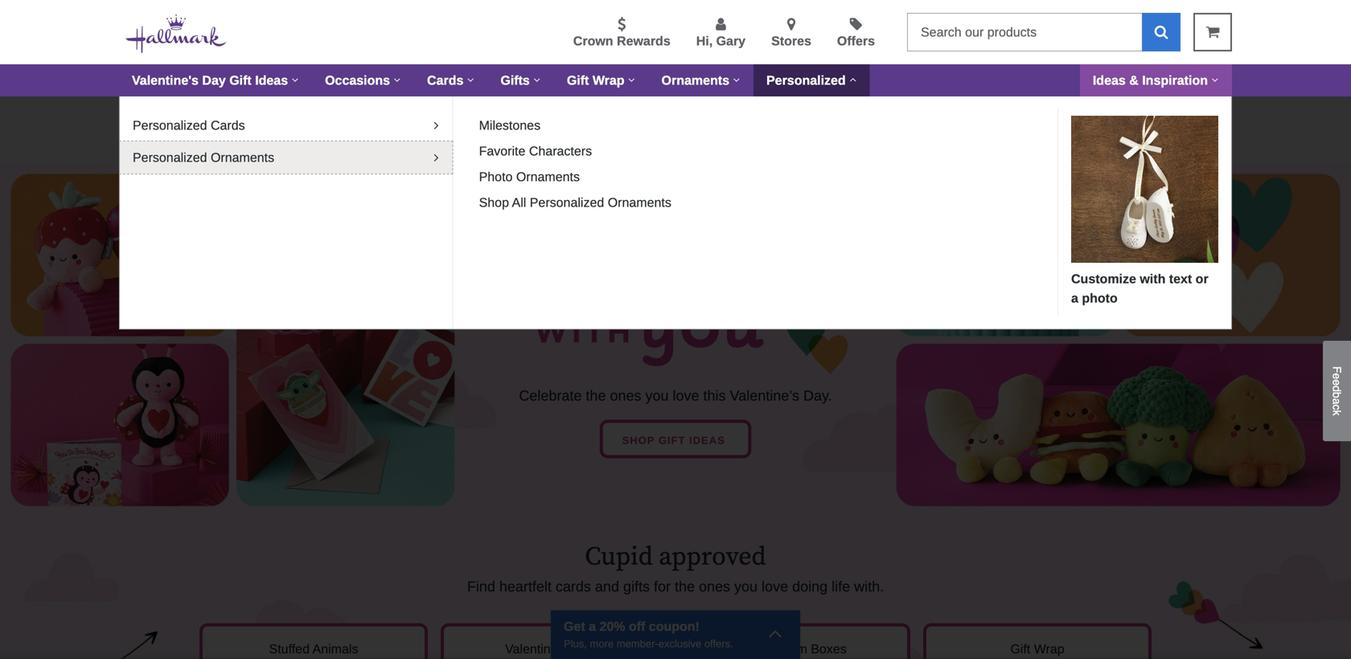 Task type: locate. For each thing, give the bounding box(es) containing it.
a
[[780, 111, 786, 124], [925, 111, 931, 124], [1072, 291, 1079, 306], [1331, 399, 1344, 405], [589, 620, 596, 635]]

shipping
[[537, 111, 587, 124]]

1 horizontal spatial crown
[[663, 111, 699, 124]]

1 vertical spatial photo
[[1083, 291, 1118, 306]]

0 horizontal spatial or
[[1052, 111, 1064, 124]]

it
[[321, 111, 328, 124]]

0 vertical spatial you
[[646, 388, 669, 404]]

for right it
[[331, 111, 346, 124]]

1 horizontal spatial valentine's
[[350, 111, 410, 124]]

1 tab list from the left
[[120, 109, 453, 174]]

cards inside cupid approved region
[[571, 642, 605, 657]]

1 horizontal spatial day.
[[804, 388, 833, 404]]

a right not
[[780, 111, 786, 124]]

wrap
[[593, 73, 625, 88], [1035, 642, 1065, 657]]

20%
[[600, 620, 626, 635]]

1 horizontal spatial tab list
[[466, 109, 1058, 373]]

wrap inside menu bar
[[593, 73, 625, 88]]

personalized down photo ornaments link
[[530, 196, 605, 210]]

f
[[1331, 367, 1344, 374]]

icon image
[[316, 136, 323, 148], [1113, 136, 1121, 148], [769, 622, 783, 645]]

valentine's inside cupid approved region
[[505, 642, 567, 657]]

e up b
[[1331, 380, 1344, 386]]

1 vertical spatial you
[[735, 579, 758, 595]]

0 horizontal spatial the
[[586, 388, 606, 404]]

milestones link
[[473, 116, 547, 135]]

your
[[989, 111, 1014, 124]]

to
[[286, 111, 297, 124], [1165, 111, 1176, 124]]

crown rewards link
[[574, 17, 671, 51]]

cards
[[427, 73, 464, 88], [211, 118, 245, 133], [571, 642, 605, 657]]

0 horizontal spatial to
[[286, 111, 297, 124]]

send
[[893, 111, 922, 124]]

photo for your
[[1017, 111, 1049, 124]]

1 horizontal spatial you
[[735, 579, 758, 595]]

personalized down personalized cards at the left top
[[133, 150, 207, 165]]

animals
[[313, 642, 358, 657]]

photo up personalized
[[1017, 111, 1049, 124]]

customize with text or a photo link
[[1072, 116, 1219, 308]]

find
[[467, 579, 496, 595]]

1 horizontal spatial gift wrap link
[[924, 624, 1152, 660]]

0 horizontal spatial valentine's
[[132, 73, 199, 88]]

1 vertical spatial ones
[[699, 579, 731, 595]]

images of valentine's day better togethers, cards, and plushes on a light pink background with clouds image
[[0, 164, 1352, 517]]

0 horizontal spatial cards
[[211, 118, 245, 133]]

rewards
[[617, 34, 671, 48]]

coupon!
[[649, 620, 700, 635]]

0 horizontal spatial tab list
[[120, 109, 453, 174]]

1 vertical spatial love
[[762, 579, 789, 595]]

boxes
[[811, 642, 847, 657]]

a up 'k'
[[1331, 399, 1344, 405]]

1 vertical spatial shop
[[479, 196, 509, 210]]

you up gift
[[646, 388, 669, 404]]

ones up shop gift ideas
[[610, 388, 642, 404]]

0 horizontal spatial love
[[673, 388, 700, 404]]

1 vertical spatial or
[[1196, 272, 1209, 286]]

valentine's day gift ideas link
[[119, 64, 312, 97]]

more
[[590, 639, 614, 651]]

0 horizontal spatial cards
[[556, 579, 591, 595]]

love left this
[[673, 388, 700, 404]]

day
[[202, 73, 226, 88]]

2 horizontal spatial icon image
[[1113, 136, 1121, 148]]

valentine's
[[132, 73, 199, 88], [350, 111, 410, 124]]

e
[[1331, 374, 1344, 380], [1331, 380, 1344, 386]]

valentine's down occasions link
[[350, 111, 410, 124]]

with inside customize with text or a photo
[[1141, 272, 1166, 286]]

e up 'd'
[[1331, 374, 1344, 380]]

cards
[[1082, 135, 1110, 148], [556, 579, 591, 595]]

cards down get
[[571, 642, 605, 657]]

this
[[704, 388, 726, 404]]

2 horizontal spatial with
[[1141, 272, 1166, 286]]

valentine's up the order
[[132, 73, 199, 88]]

1 horizontal spatial gift wrap
[[1011, 642, 1065, 657]]

crown down ornaments "link" in the top of the page
[[663, 111, 699, 124]]

icon image left 'boxes'
[[769, 622, 783, 645]]

1 horizontal spatial love
[[762, 579, 789, 595]]

exclusive
[[659, 639, 702, 651]]

1 horizontal spatial to
[[1165, 111, 1176, 124]]

1 vertical spatial cards
[[211, 118, 245, 133]]

customize with text or a photo
[[1072, 272, 1209, 306]]

0 vertical spatial ones
[[610, 388, 642, 404]]

a right get
[[589, 620, 596, 635]]

rewards.
[[702, 111, 754, 124]]

photo inside cupid approved main content
[[1017, 111, 1049, 124]]

the down the 'approved'
[[675, 579, 695, 595]]

cards left gifts
[[427, 73, 464, 88]]

love left doing
[[762, 579, 789, 595]]

photo
[[1017, 111, 1049, 124], [1083, 291, 1118, 306]]

0 vertical spatial cards
[[427, 73, 464, 88]]

get a 20% off coupon! plus, more member-exclusive offers.
[[564, 620, 734, 651]]

None search field
[[908, 13, 1181, 52]]

a left the card
[[925, 111, 931, 124]]

0 vertical spatial or
[[1052, 111, 1064, 124]]

menu bar containing valentine's day gift ideas
[[119, 64, 1233, 97]]

or up shop personalized cards
[[1052, 111, 1064, 124]]

1 vertical spatial the
[[675, 579, 695, 595]]

order by wed., feb. 7 to get it for valentine's day.
[[164, 111, 436, 124]]

2 e from the top
[[1331, 380, 1344, 386]]

0 vertical spatial crown
[[574, 34, 614, 48]]

celebrate
[[519, 388, 582, 404]]

0 horizontal spatial day.
[[413, 111, 436, 124]]

personalized for personalized
[[767, 73, 846, 88]]

all
[[512, 196, 527, 210]]

ornaments link
[[649, 64, 754, 97]]

icon image down it
[[316, 136, 323, 148]]

a inside get a 20% off coupon! plus, more member-exclusive offers.
[[589, 620, 596, 635]]

0 vertical spatial gift wrap link
[[554, 64, 649, 97]]

or inside customize with text or a photo
[[1196, 272, 1209, 286]]

1 vertical spatial valentine's
[[505, 642, 567, 657]]

tab list
[[120, 109, 453, 174], [466, 109, 1058, 373]]

ideas
[[690, 435, 726, 447]]

valentine's inside 'link'
[[132, 73, 199, 88]]

free shipping on $30+ with crown rewards. not a member?
[[510, 111, 842, 124]]

the
[[586, 388, 606, 404], [675, 579, 695, 595]]

1 horizontal spatial shop
[[623, 435, 655, 447]]

1 vertical spatial wrap
[[1035, 642, 1065, 657]]

1 vertical spatial gift wrap
[[1011, 642, 1065, 657]]

0 vertical spatial shop
[[982, 135, 1010, 148]]

customize with text or a photo image
[[1072, 116, 1219, 263]]

personalized cards
[[133, 118, 245, 133]]

ornaments inside "link"
[[662, 73, 730, 88]]

personalized up the member?
[[767, 73, 846, 88]]

a down customize
[[1072, 291, 1079, 306]]

0 vertical spatial wrap
[[593, 73, 625, 88]]

personalized ornaments tab panel
[[466, 109, 1219, 373]]

cards left and
[[556, 579, 591, 595]]

with left text
[[1141, 272, 1166, 286]]

tab list containing personalized cards
[[120, 109, 453, 174]]

personalized inside menu bar
[[767, 73, 846, 88]]

1 horizontal spatial ideas
[[1094, 73, 1126, 88]]

cupid approved banner
[[193, 541, 1159, 598]]

shop for send
[[982, 135, 1010, 148]]

gift inside cupid approved region
[[1011, 642, 1031, 657]]

life
[[832, 579, 851, 595]]

0 vertical spatial for
[[331, 111, 346, 124]]

to right the 7
[[286, 111, 297, 124]]

or
[[1052, 111, 1064, 124], [1196, 272, 1209, 286]]

photo inside customize with text or a photo
[[1083, 291, 1118, 306]]

1 horizontal spatial cards
[[427, 73, 464, 88]]

1 horizontal spatial or
[[1196, 272, 1209, 286]]

1 horizontal spatial photo
[[1083, 291, 1118, 306]]

Search our products search field
[[908, 13, 1143, 52]]

you down the 'approved'
[[735, 579, 758, 595]]

1 horizontal spatial valentine's
[[730, 388, 800, 404]]

icon image down directly
[[1113, 136, 1121, 148]]

ones down the 'approved'
[[699, 579, 731, 595]]

personalized
[[767, 73, 846, 88], [133, 118, 207, 133], [133, 150, 207, 165], [530, 196, 605, 210]]

shop left gift
[[623, 435, 655, 447]]

heartfelt
[[500, 579, 552, 595]]

0 horizontal spatial ideas
[[255, 73, 288, 88]]

1 vertical spatial cards
[[556, 579, 591, 595]]

0 vertical spatial valentine's
[[730, 388, 800, 404]]

1 horizontal spatial ones
[[699, 579, 731, 595]]

2 to from the left
[[1165, 111, 1176, 124]]

member-
[[617, 639, 659, 651]]

ideas up the 7
[[255, 73, 288, 88]]

order
[[164, 111, 195, 124]]

0 horizontal spatial photo
[[1017, 111, 1049, 124]]

1 horizontal spatial the
[[675, 579, 695, 595]]

0 vertical spatial cards
[[1082, 135, 1110, 148]]

directly
[[1120, 111, 1161, 124]]

tab list containing milestones
[[466, 109, 1058, 373]]

crown left rewards
[[574, 34, 614, 48]]

0 horizontal spatial gift wrap
[[567, 73, 625, 88]]

offers
[[838, 34, 876, 48]]

2 vertical spatial cards
[[571, 642, 605, 657]]

1 horizontal spatial for
[[654, 579, 671, 595]]

valentine's
[[730, 388, 800, 404], [505, 642, 567, 657]]

personalized ornaments
[[133, 150, 274, 165]]

2 vertical spatial shop
[[623, 435, 655, 447]]

0 vertical spatial valentine's
[[132, 73, 199, 88]]

menu
[[253, 14, 895, 51]]

the right celebrate at left
[[586, 388, 606, 404]]

0 horizontal spatial gift wrap link
[[554, 64, 649, 97]]

stuffed
[[269, 642, 310, 657]]

valentine's right this
[[730, 388, 800, 404]]

personalized up "personalized ornaments"
[[133, 118, 207, 133]]

2 horizontal spatial gift
[[1011, 642, 1031, 657]]

1 horizontal spatial wrap
[[1035, 642, 1065, 657]]

with right the card
[[962, 111, 986, 124]]

or right text
[[1196, 272, 1209, 286]]

customize
[[1072, 272, 1137, 286]]

photo
[[479, 170, 513, 184]]

cards left feb.
[[211, 118, 245, 133]]

hi, gary link
[[697, 17, 746, 51]]

photo down customize
[[1083, 291, 1118, 306]]

cards inside "link"
[[427, 73, 464, 88]]

for right gifts on the bottom of the page
[[654, 579, 671, 595]]

ideas left '&'
[[1094, 73, 1126, 88]]

2 tab list from the left
[[466, 109, 1058, 373]]

2 horizontal spatial cards
[[571, 642, 605, 657]]

crown inside menu
[[574, 34, 614, 48]]

valentine's down get
[[505, 642, 567, 657]]

1 vertical spatial for
[[654, 579, 671, 595]]

to left them.
[[1165, 111, 1176, 124]]

personalized for personalized ornaments
[[133, 150, 207, 165]]

ideas inside 'link'
[[255, 73, 288, 88]]

photo for a
[[1083, 291, 1118, 306]]

0 horizontal spatial valentine's
[[505, 642, 567, 657]]

valentine's cards link
[[441, 624, 670, 660]]

shop left 'all'
[[479, 196, 509, 210]]

0 horizontal spatial shop
[[479, 196, 509, 210]]

1 vertical spatial crown
[[663, 111, 699, 124]]

0 vertical spatial gift wrap
[[567, 73, 625, 88]]

1 vertical spatial valentine's
[[350, 111, 410, 124]]

1 vertical spatial gift wrap link
[[924, 624, 1152, 660]]

0 horizontal spatial icon image
[[316, 136, 323, 148]]

favorite
[[479, 144, 526, 159]]

menu bar
[[119, 64, 1233, 97]]

0 vertical spatial photo
[[1017, 111, 1049, 124]]

0 horizontal spatial crown
[[574, 34, 614, 48]]

1 horizontal spatial cards
[[1082, 135, 1110, 148]]

doing
[[793, 579, 828, 595]]

cards down message
[[1082, 135, 1110, 148]]

with right '$30+'
[[637, 111, 660, 124]]

stores
[[772, 34, 812, 48]]

b
[[1331, 392, 1344, 399]]

stores link
[[772, 17, 812, 51]]

cards for valentine's cards
[[571, 642, 605, 657]]

gift
[[659, 435, 686, 447]]

0 horizontal spatial gift
[[230, 73, 252, 88]]

shop down your
[[982, 135, 1010, 148]]

0 horizontal spatial you
[[646, 388, 669, 404]]

gift wrap
[[567, 73, 625, 88], [1011, 642, 1065, 657]]

1 ideas from the left
[[255, 73, 288, 88]]

2 horizontal spatial shop
[[982, 135, 1010, 148]]

banner
[[0, 0, 1352, 373]]

0 horizontal spatial wrap
[[593, 73, 625, 88]]



Task type: describe. For each thing, give the bounding box(es) containing it.
a inside button
[[1331, 399, 1344, 405]]

for inside the cupid approved find heartfelt cards and gifts for the ones you love doing life with.
[[654, 579, 671, 595]]

crown inside cupid approved main content
[[663, 111, 699, 124]]

favorite characters link
[[473, 142, 599, 161]]

a inside customize with text or a photo
[[1072, 291, 1079, 306]]

k
[[1331, 411, 1344, 416]]

gary
[[717, 34, 746, 48]]

get
[[564, 620, 586, 635]]

shop all personalized ornaments
[[479, 196, 672, 210]]

personalized for personalized cards
[[133, 118, 207, 133]]

gift wrap inside menu bar
[[567, 73, 625, 88]]

1 vertical spatial day.
[[804, 388, 833, 404]]

cards inside the cupid approved find heartfelt cards and gifts for the ones you love doing life with.
[[556, 579, 591, 595]]

feb.
[[249, 111, 273, 124]]

d
[[1331, 386, 1344, 392]]

photo ornaments
[[479, 170, 580, 184]]

stuffed animals
[[269, 642, 358, 657]]

1 horizontal spatial icon image
[[769, 622, 783, 645]]

shop personalized cards
[[982, 135, 1113, 148]]

personalized
[[1013, 135, 1078, 148]]

valentine's cards
[[505, 642, 605, 657]]

message
[[1067, 111, 1117, 124]]

plus,
[[564, 639, 587, 651]]

icon image for shop personalized cards
[[1113, 136, 1121, 148]]

cards for personalized cards
[[211, 118, 245, 133]]

0 horizontal spatial for
[[331, 111, 346, 124]]

wrap inside cupid approved region
[[1035, 642, 1065, 657]]

inspiration
[[1143, 73, 1209, 88]]

classroom
[[746, 642, 808, 657]]

menu containing crown rewards
[[253, 14, 895, 51]]

gift wrap link inside cupid approved region
[[924, 624, 1152, 660]]

gifts link
[[488, 64, 554, 97]]

hi, gary
[[697, 34, 746, 48]]

love inside the cupid approved find heartfelt cards and gifts for the ones you love doing life with.
[[762, 579, 789, 595]]

f e e d b a c k button
[[1324, 341, 1352, 442]]

2 ideas from the left
[[1094, 73, 1126, 88]]

cupid
[[585, 541, 653, 574]]

0 vertical spatial the
[[586, 388, 606, 404]]

occasions
[[325, 73, 390, 88]]

not
[[757, 111, 777, 124]]

gifts
[[501, 73, 530, 88]]

classroom boxes
[[746, 642, 847, 657]]

f e e d b a c k
[[1331, 367, 1344, 416]]

celebrate the ones you love this valentine's day.
[[519, 388, 833, 404]]

search image
[[1155, 25, 1169, 39]]

details
[[277, 135, 316, 148]]

member?
[[789, 111, 842, 124]]

0 horizontal spatial ones
[[610, 388, 642, 404]]

shop all personalized ornaments link
[[473, 193, 678, 212]]

gift wrap inside cupid approved region
[[1011, 642, 1065, 657]]

by
[[198, 111, 212, 124]]

ones inside the cupid approved find heartfelt cards and gifts for the ones you love doing life with.
[[699, 579, 731, 595]]

gift inside valentine's day gift ideas 'link'
[[230, 73, 252, 88]]

valentine's inside cupid approved main content
[[350, 111, 410, 124]]

1 horizontal spatial with
[[962, 111, 986, 124]]

stuffed animals link
[[200, 624, 428, 660]]

off
[[629, 620, 646, 635]]

hallmark link
[[126, 13, 240, 57]]

with.
[[855, 579, 885, 595]]

free
[[510, 111, 534, 124]]

text
[[1170, 272, 1193, 286]]

cupid approved region
[[0, 517, 1352, 660]]

hallmark image
[[126, 14, 227, 53]]

free shipping on $30+ with crown rewards. not a member? link
[[501, 109, 850, 151]]

shop gift ideas
[[623, 435, 729, 447]]

shop for celebrate
[[623, 435, 655, 447]]

0 vertical spatial day.
[[413, 111, 436, 124]]

classroom boxes link
[[682, 624, 911, 660]]

you inside the cupid approved find heartfelt cards and gifts for the ones you love doing life with.
[[735, 579, 758, 595]]

card
[[935, 111, 959, 124]]

personalized link
[[754, 64, 871, 97]]

icon image for details
[[316, 136, 323, 148]]

personalized inside tab panel
[[530, 196, 605, 210]]

1 e from the top
[[1331, 374, 1344, 380]]

cupid approved find heartfelt cards and gifts for the ones you love doing life with.
[[467, 541, 885, 595]]

banner containing crown rewards
[[0, 0, 1352, 373]]

cupid approved image
[[0, 517, 1352, 660]]

crown rewards
[[574, 34, 671, 48]]

hi,
[[697, 34, 713, 48]]

c
[[1331, 405, 1344, 411]]

offers.
[[705, 639, 734, 651]]

0 vertical spatial love
[[673, 388, 700, 404]]

and
[[595, 579, 620, 595]]

0 horizontal spatial with
[[637, 111, 660, 124]]

them.
[[1179, 111, 1210, 124]]

shop inside "personalized ornaments" tab panel
[[479, 196, 509, 210]]

get
[[300, 111, 317, 124]]

valentine's day gift ideas
[[132, 73, 288, 88]]

ideas & inspiration link
[[1081, 64, 1233, 97]]

&
[[1130, 73, 1139, 88]]

on
[[590, 111, 604, 124]]

cupid approved main content
[[0, 97, 1352, 660]]

1 to from the left
[[286, 111, 297, 124]]

send a card with your photo or message directly to them.
[[893, 111, 1210, 124]]

approved
[[659, 541, 767, 574]]

photo ornaments link
[[473, 167, 587, 187]]

or inside cupid approved main content
[[1052, 111, 1064, 124]]

the inside the cupid approved find heartfelt cards and gifts for the ones you love doing life with.
[[675, 579, 695, 595]]

shopping cart image
[[1207, 25, 1220, 39]]

gifts
[[624, 579, 650, 595]]

7
[[276, 111, 283, 124]]

cards link
[[414, 64, 488, 97]]

1 horizontal spatial gift
[[567, 73, 589, 88]]

characters
[[529, 144, 592, 159]]

$30+
[[607, 111, 634, 124]]

occasions link
[[312, 64, 414, 97]]



Task type: vqa. For each thing, say whether or not it's contained in the screenshot.
Mint green pouch with faith hope love' on it with zipper tassel on tangerine background. image
no



